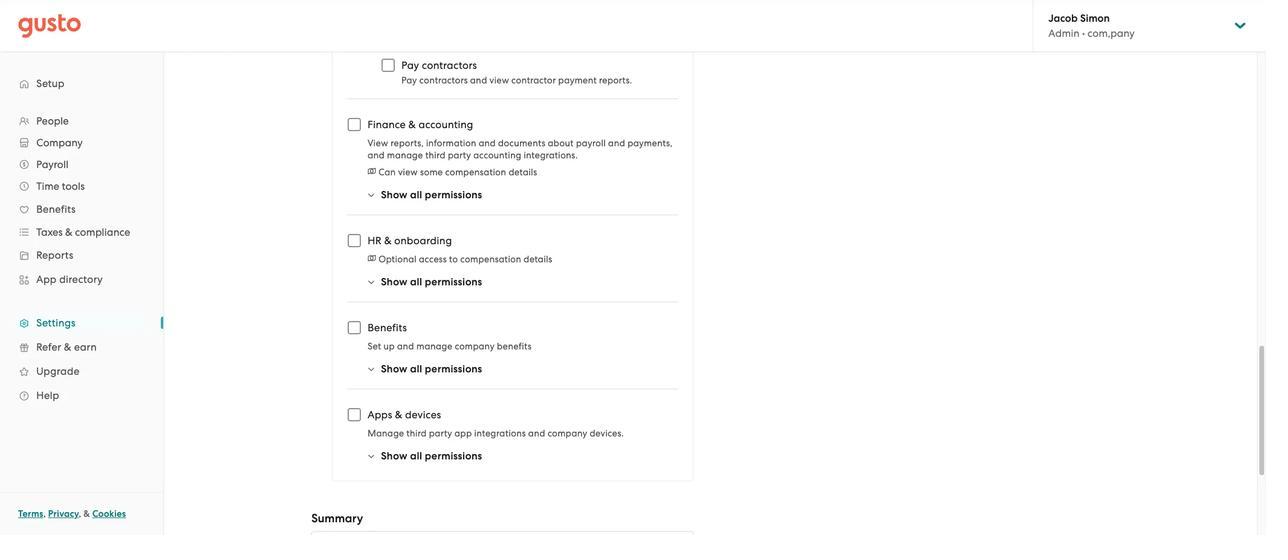 Task type: vqa. For each thing, say whether or not it's contained in the screenshot.
the 'Add a Company Location'
no



Task type: locate. For each thing, give the bounding box(es) containing it.
jacob simon admin • com,pany
[[1049, 12, 1135, 39]]

manage down reports,
[[387, 150, 423, 161]]

show all permissions down access
[[381, 276, 482, 288]]

0 vertical spatial accounting
[[419, 119, 473, 131]]

3 permissions from the top
[[425, 363, 482, 376]]

1 pay from the top
[[402, 59, 419, 71]]

all for apps & devices
[[410, 450, 422, 463]]

1 horizontal spatial ,
[[79, 509, 81, 519]]

2 pay from the top
[[402, 75, 417, 86]]

can
[[378, 167, 396, 178]]

admin
[[1049, 27, 1080, 39]]

third up some
[[425, 150, 446, 161]]

finance & accounting
[[368, 119, 473, 131]]

& right taxes
[[65, 226, 73, 238]]

2 permissions from the top
[[425, 276, 482, 288]]

0 vertical spatial details
[[509, 167, 537, 178]]

permissions down set up and manage company benefits
[[425, 363, 482, 376]]

permissions down 'to'
[[425, 276, 482, 288]]

accounting
[[419, 119, 473, 131], [473, 150, 521, 161]]

& inside dropdown button
[[65, 226, 73, 238]]

compliance
[[75, 226, 130, 238]]

& right apps
[[395, 409, 402, 421]]

help
[[36, 389, 59, 402]]

payroll
[[36, 158, 68, 171]]

summary
[[311, 512, 363, 526]]

show down manage on the bottom left of page
[[381, 450, 408, 463]]

& right hr
[[384, 235, 392, 247]]

pay for pay contractors and view contractor payment reports.
[[402, 75, 417, 86]]

show down optional
[[381, 276, 408, 288]]

set up and manage company benefits
[[368, 341, 532, 352]]

3 show all permissions from the top
[[381, 363, 482, 376]]

terms
[[18, 509, 43, 519]]

manage third party app integrations and company devices.
[[368, 428, 624, 439]]

manage
[[387, 150, 423, 161], [417, 341, 453, 352]]

1 horizontal spatial benefits
[[368, 322, 407, 334]]

gusto navigation element
[[0, 52, 163, 427]]

and down view
[[368, 150, 385, 161]]

tools
[[62, 180, 85, 192]]

some
[[420, 167, 443, 178]]

party left app
[[429, 428, 452, 439]]

show all permissions down some
[[381, 189, 482, 201]]

benefits
[[36, 203, 76, 215], [368, 322, 407, 334]]

0 vertical spatial view
[[490, 75, 509, 86]]

manage right up at the bottom
[[417, 341, 453, 352]]

pay up "finance & accounting"
[[402, 59, 419, 71]]

compensation right 'to'
[[460, 254, 521, 265]]

4 show all permissions from the top
[[381, 450, 482, 463]]

payroll
[[576, 138, 606, 149]]

& for taxes
[[65, 226, 73, 238]]

1 vertical spatial view
[[398, 167, 418, 178]]

documents
[[498, 138, 546, 149]]

privacy
[[48, 509, 79, 519]]

pay
[[402, 59, 419, 71], [402, 75, 417, 86]]

list
[[0, 110, 163, 408]]

company left benefits
[[455, 341, 495, 352]]

optional access to compensation details
[[378, 254, 552, 265]]

show down can
[[381, 189, 408, 201]]

pay down 'pay contractors'
[[402, 75, 417, 86]]

company
[[36, 137, 83, 149]]

0 vertical spatial manage
[[387, 150, 423, 161]]

1 vertical spatial contractors
[[419, 75, 468, 86]]

party inside view reports, information and documents about payroll and payments, and manage third party accounting integrations.
[[448, 150, 471, 161]]

compensation for some
[[445, 167, 506, 178]]

party
[[448, 150, 471, 161], [429, 428, 452, 439]]

& left "earn"
[[64, 341, 71, 353]]

finance
[[368, 119, 406, 131]]

jacob
[[1049, 12, 1078, 25]]

pay contractors and view contractor payment reports.
[[402, 75, 632, 86]]

cookies
[[92, 509, 126, 519]]

& up reports,
[[409, 119, 416, 131]]

and down 'pay contractors'
[[470, 75, 487, 86]]

list containing people
[[0, 110, 163, 408]]

accounting up 'information' at the top left of the page
[[419, 119, 473, 131]]

hr & onboarding
[[368, 235, 452, 247]]

compensation down 'information' at the top left of the page
[[445, 167, 506, 178]]

company button
[[12, 132, 151, 154]]

third
[[425, 150, 446, 161], [407, 428, 427, 439]]

details
[[509, 167, 537, 178], [524, 254, 552, 265]]

0 vertical spatial contractors
[[422, 59, 477, 71]]

3 all from the top
[[410, 363, 422, 376]]

0 horizontal spatial benefits
[[36, 203, 76, 215]]

party down 'information' at the top left of the page
[[448, 150, 471, 161]]

permissions down app
[[425, 450, 482, 463]]

0 vertical spatial pay
[[402, 59, 419, 71]]

4 all from the top
[[410, 450, 422, 463]]

permissions down can view some compensation details
[[425, 189, 482, 201]]

benefits down "time tools"
[[36, 203, 76, 215]]

cookies button
[[92, 507, 126, 521]]

0 vertical spatial third
[[425, 150, 446, 161]]

view left contractor
[[490, 75, 509, 86]]

1 horizontal spatial company
[[548, 428, 587, 439]]

time
[[36, 180, 59, 192]]

show all permissions down set up and manage company benefits
[[381, 363, 482, 376]]

show all permissions
[[381, 189, 482, 201], [381, 276, 482, 288], [381, 363, 482, 376], [381, 450, 482, 463]]

and
[[470, 75, 487, 86], [479, 138, 496, 149], [608, 138, 625, 149], [368, 150, 385, 161], [397, 341, 414, 352], [528, 428, 545, 439]]

app directory link
[[12, 268, 151, 290]]

2 show from the top
[[381, 276, 408, 288]]

all down set up and manage company benefits
[[410, 363, 422, 376]]

2 show all permissions from the top
[[381, 276, 482, 288]]

and right up at the bottom
[[397, 341, 414, 352]]

1 vertical spatial company
[[548, 428, 587, 439]]

view
[[490, 75, 509, 86], [398, 167, 418, 178]]

refer & earn
[[36, 341, 97, 353]]

None checkbox
[[375, 52, 402, 79]]

reports.
[[599, 75, 632, 86]]

4 permissions from the top
[[425, 450, 482, 463]]

about
[[548, 138, 574, 149]]

show for benefits
[[381, 363, 408, 376]]

apps & devices
[[368, 409, 441, 421]]

Finance & accounting checkbox
[[341, 111, 368, 138]]

1 vertical spatial accounting
[[473, 150, 521, 161]]

company
[[455, 341, 495, 352], [548, 428, 587, 439]]

, left cookies 'button'
[[79, 509, 81, 519]]

app
[[455, 428, 472, 439]]

company left devices.
[[548, 428, 587, 439]]

benefits link
[[12, 198, 151, 220]]

0 horizontal spatial view
[[398, 167, 418, 178]]

all down access
[[410, 276, 422, 288]]

4 show from the top
[[381, 450, 408, 463]]

accounting inside view reports, information and documents about payroll and payments, and manage third party accounting integrations.
[[473, 150, 521, 161]]

3 show from the top
[[381, 363, 408, 376]]

1 vertical spatial compensation
[[460, 254, 521, 265]]

accounting down documents
[[473, 150, 521, 161]]

third down 'devices'
[[407, 428, 427, 439]]

show all permissions for hr & onboarding
[[381, 276, 482, 288]]

1 vertical spatial details
[[524, 254, 552, 265]]

& for hr
[[384, 235, 392, 247]]

1 vertical spatial pay
[[402, 75, 417, 86]]

0 horizontal spatial ,
[[43, 509, 46, 519]]

&
[[409, 119, 416, 131], [65, 226, 73, 238], [384, 235, 392, 247], [64, 341, 71, 353], [395, 409, 402, 421], [83, 509, 90, 519]]

permissions
[[425, 189, 482, 201], [425, 276, 482, 288], [425, 363, 482, 376], [425, 450, 482, 463]]

,
[[43, 509, 46, 519], [79, 509, 81, 519]]

benefits up up at the bottom
[[368, 322, 407, 334]]

compensation
[[445, 167, 506, 178], [460, 254, 521, 265]]

, left privacy link
[[43, 509, 46, 519]]

0 vertical spatial party
[[448, 150, 471, 161]]

0 vertical spatial benefits
[[36, 203, 76, 215]]

contractor
[[511, 75, 556, 86]]

devices.
[[590, 428, 624, 439]]

simon
[[1080, 12, 1110, 25]]

& for apps
[[395, 409, 402, 421]]

2 all from the top
[[410, 276, 422, 288]]

0 vertical spatial compensation
[[445, 167, 506, 178]]

all down 'devices'
[[410, 450, 422, 463]]

all for benefits
[[410, 363, 422, 376]]

reports link
[[12, 244, 151, 266]]

all down some
[[410, 189, 422, 201]]

show down up at the bottom
[[381, 363, 408, 376]]

1 vertical spatial benefits
[[368, 322, 407, 334]]

and right integrations
[[528, 428, 545, 439]]

0 vertical spatial company
[[455, 341, 495, 352]]

contractors for pay contractors and view contractor payment reports.
[[419, 75, 468, 86]]

show all permissions down app
[[381, 450, 482, 463]]

all
[[410, 189, 422, 201], [410, 276, 422, 288], [410, 363, 422, 376], [410, 450, 422, 463]]

view right can
[[398, 167, 418, 178]]

show
[[381, 189, 408, 201], [381, 276, 408, 288], [381, 363, 408, 376], [381, 450, 408, 463]]

1 vertical spatial manage
[[417, 341, 453, 352]]

and left documents
[[479, 138, 496, 149]]



Task type: describe. For each thing, give the bounding box(es) containing it.
hr
[[368, 235, 382, 247]]

benefits
[[497, 341, 532, 352]]

setup
[[36, 77, 65, 89]]

privacy link
[[48, 509, 79, 519]]

settings
[[36, 317, 76, 329]]

refer & earn link
[[12, 336, 151, 358]]

1 vertical spatial third
[[407, 428, 427, 439]]

1 permissions from the top
[[425, 189, 482, 201]]

upgrade
[[36, 365, 80, 377]]

com,pany
[[1088, 27, 1135, 39]]

1 horizontal spatial view
[[490, 75, 509, 86]]

integrations.
[[524, 150, 578, 161]]

Apps & devices checkbox
[[341, 402, 368, 428]]

& for refer
[[64, 341, 71, 353]]

terms , privacy , & cookies
[[18, 509, 126, 519]]

contractors for pay contractors
[[422, 59, 477, 71]]

view reports, information and documents about payroll and payments, and manage third party accounting integrations.
[[368, 138, 673, 161]]

reports,
[[391, 138, 424, 149]]

1 show all permissions from the top
[[381, 189, 482, 201]]

manage
[[368, 428, 404, 439]]

onboarding
[[394, 235, 452, 247]]

taxes & compliance button
[[12, 221, 151, 243]]

permissions for apps & devices
[[425, 450, 482, 463]]

0 horizontal spatial company
[[455, 341, 495, 352]]

HR & onboarding checkbox
[[341, 227, 368, 254]]

Benefits checkbox
[[341, 314, 368, 341]]

apps
[[368, 409, 392, 421]]

payment
[[558, 75, 597, 86]]

1 all from the top
[[410, 189, 422, 201]]

1 , from the left
[[43, 509, 46, 519]]

view
[[368, 138, 388, 149]]

taxes & compliance
[[36, 226, 130, 238]]

show for hr & onboarding
[[381, 276, 408, 288]]

app directory
[[36, 273, 103, 285]]

& left cookies 'button'
[[83, 509, 90, 519]]

taxes
[[36, 226, 63, 238]]

third inside view reports, information and documents about payroll and payments, and manage third party accounting integrations.
[[425, 150, 446, 161]]

pay for pay contractors
[[402, 59, 419, 71]]

can view some compensation details
[[378, 167, 537, 178]]

time tools button
[[12, 175, 151, 197]]

& for finance
[[409, 119, 416, 131]]

2 , from the left
[[79, 509, 81, 519]]

details for optional access to compensation details
[[524, 254, 552, 265]]

pay contractors
[[402, 59, 477, 71]]

permissions for hr & onboarding
[[425, 276, 482, 288]]

information
[[426, 138, 476, 149]]

integrations
[[474, 428, 526, 439]]

payroll button
[[12, 154, 151, 175]]

all for hr & onboarding
[[410, 276, 422, 288]]

permissions for benefits
[[425, 363, 482, 376]]

app
[[36, 273, 57, 285]]

help link
[[12, 385, 151, 406]]

upgrade link
[[12, 360, 151, 382]]

time tools
[[36, 180, 85, 192]]

people button
[[12, 110, 151, 132]]

settings link
[[12, 312, 151, 334]]

set
[[368, 341, 381, 352]]

access
[[419, 254, 447, 265]]

show all permissions for benefits
[[381, 363, 482, 376]]

setup link
[[12, 73, 151, 94]]

home image
[[18, 14, 81, 38]]

compensation for to
[[460, 254, 521, 265]]

show all permissions for apps & devices
[[381, 450, 482, 463]]

show for apps & devices
[[381, 450, 408, 463]]

devices
[[405, 409, 441, 421]]

earn
[[74, 341, 97, 353]]

people
[[36, 115, 69, 127]]

manage inside view reports, information and documents about payroll and payments, and manage third party accounting integrations.
[[387, 150, 423, 161]]

benefits inside list
[[36, 203, 76, 215]]

1 vertical spatial party
[[429, 428, 452, 439]]

•
[[1082, 27, 1085, 39]]

details for can view some compensation details
[[509, 167, 537, 178]]

refer
[[36, 341, 61, 353]]

directory
[[59, 273, 103, 285]]

optional
[[378, 254, 417, 265]]

up
[[384, 341, 395, 352]]

reports
[[36, 249, 73, 261]]

to
[[449, 254, 458, 265]]

and right payroll
[[608, 138, 625, 149]]

1 show from the top
[[381, 189, 408, 201]]

payments,
[[628, 138, 673, 149]]

terms link
[[18, 509, 43, 519]]



